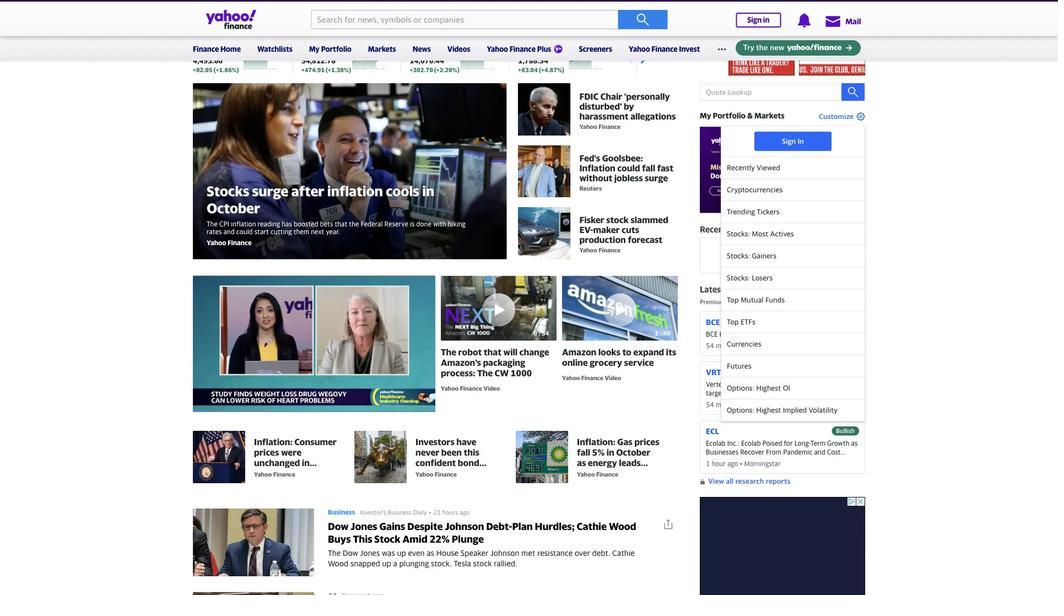 Task type: describe. For each thing, give the bounding box(es) containing it.
reserve
[[384, 220, 408, 228]]

player iframe element
[[193, 276, 435, 412]]

stocks: for stocks: losers
[[727, 274, 750, 282]]

amazon's
[[441, 357, 481, 368]]

cathie inside dow jones gains despite johnson debt-plan hurdles; cathie wood buys this stock amid 22% plunge
[[577, 520, 607, 532]]

home
[[220, 45, 241, 53]]

1 vertical spatial is
[[782, 249, 787, 258]]

yahoo inside stocks surge after inflation cools in october the cpi inflation reading has boosted bets that the federal reserve is done with hiking rates and could start cutting them next year. yahoo finance
[[207, 239, 226, 247]]

try the new yahoo finance image
[[736, 40, 861, 56]]

1 horizontal spatial markets
[[755, 111, 785, 120]]

inflation: gas prices fall 5% in october as energy leads inflation slowdown
[[577, 437, 660, 478]]

hours inside business investor's business daily • 21 hours ago
[[442, 509, 458, 516]]

snapped
[[350, 559, 380, 568]]

forecast
[[628, 235, 663, 245]]

: for its
[[660, 330, 662, 337]]

0 vertical spatial viewed
[[757, 163, 780, 172]]

business inside business investor's business daily • 21 hours ago
[[388, 509, 412, 516]]

sign for sign in
[[782, 137, 796, 145]]

done
[[416, 220, 432, 228]]

price
[[726, 389, 741, 397]]

latest research reports link
[[700, 284, 817, 295]]

yahoo up lower:
[[416, 471, 434, 478]]

could inside stocks surge after inflation cools in october the cpi inflation reading has boosted bets that the federal reserve is done with hiking rates and could start cutting them next year. yahoo finance
[[236, 228, 253, 235]]

start
[[255, 228, 269, 235]]

morningstar inside ecolab inc.: ecolab poised for long-term growth as businesses recover from pandemic and cost inflation 1 hour ago • morningstar
[[744, 460, 781, 467]]

2 ecolab from the left
[[741, 440, 761, 447]]

this
[[464, 447, 479, 458]]

1 horizontal spatial inflation
[[327, 183, 383, 199]]

cutting
[[271, 228, 292, 235]]

1 vertical spatial viewed
[[736, 224, 765, 234]]

debt-
[[486, 520, 512, 532]]

54 inside vrtx vertex pharmaceuticals incorporated: raising target price to $420 54 minutes ago • argus
[[706, 401, 714, 408]]

losers
[[752, 274, 773, 282]]

video for process:
[[483, 385, 500, 392]]

0 vertical spatial morningstar
[[766, 298, 801, 305]]

fed's goolsbee: inflation could fall fast without jobless surge image
[[518, 145, 571, 198]]

0 horizontal spatial 1
[[655, 330, 659, 337]]

inflation inside fed's goolsbee: inflation could fall fast without jobless surge reuters
[[580, 163, 616, 173]]

russell 2000 1,788.54 +83.04 (+4.87%)
[[518, 44, 564, 73]]

0 vertical spatial argus
[[808, 298, 824, 305]]

top mutual funds link
[[721, 289, 865, 311]]

Search for news, symbols or companies text field
[[311, 10, 618, 29]]

is inside stocks surge after inflation cools in october the cpi inflation reading has boosted bets that the federal reserve is done with hiking rates and could start cutting them next year. yahoo finance
[[410, 220, 415, 228]]

federal
[[361, 220, 383, 228]]

never
[[416, 447, 440, 458]]

s&p
[[193, 44, 206, 53]]

goolsbee:
[[602, 153, 643, 163]]

ecl
[[706, 427, 719, 436]]

yahoo down "process:"
[[441, 385, 459, 392]]

packaging
[[483, 357, 525, 368]]

my for my portfolio
[[309, 45, 320, 53]]

2
[[814, 32, 818, 39]]

yahoo finance video for amazon's
[[441, 385, 500, 392]]

1 vertical spatial up
[[382, 559, 391, 568]]

options: highest oi
[[727, 384, 790, 392]]

in
[[798, 137, 804, 145]]

1 vertical spatial recently viewed
[[700, 224, 765, 234]]

disturbed'
[[580, 101, 622, 111]]

0
[[534, 330, 538, 337]]

empty.
[[789, 249, 811, 258]]

futures link
[[721, 355, 865, 377]]

dow for dow jones gains despite johnson debt-plan hurdles; cathie wood buys this stock amid 22% plunge
[[328, 520, 349, 532]]

1 horizontal spatial &
[[802, 298, 806, 305]]

that inside "the robot that will change amazon's packaging process: the cw 1000"
[[484, 347, 502, 357]]

mutual
[[741, 296, 764, 304]]

my for my portfolio & markets
[[700, 111, 711, 120]]

rates
[[207, 228, 222, 235]]

cpi
[[219, 220, 229, 228]]

finance inside "link"
[[652, 45, 678, 53]]

yahoo finance video for online
[[562, 374, 621, 382]]

1 horizontal spatial hours
[[819, 32, 836, 39]]

stocks: for stocks: gainers
[[727, 252, 750, 260]]

looks
[[598, 347, 621, 357]]

latest research reports
[[700, 285, 795, 295]]

yahoo inside fisker stock slammed ev-maker cuts production forecast yahoo finance
[[580, 247, 597, 254]]

cryptocurrencies
[[727, 185, 783, 194]]

yields
[[416, 468, 440, 478]]

2 bce from the top
[[706, 330, 718, 338]]

analysis
[[727, 298, 749, 305]]

54 inside bce bce inc.: reaffirming buy 54 minutes ago • argus
[[706, 342, 714, 349]]

trending
[[727, 207, 755, 216]]

boosted
[[294, 220, 318, 228]]

dow 30 34,812.78 +474.91 (+1.38%)
[[301, 44, 351, 73]]

sign for sign in
[[747, 16, 762, 24]]

missed the event? image
[[700, 127, 865, 213]]

0 horizontal spatial business
[[328, 509, 355, 516]]

next image
[[635, 51, 651, 67]]

investors have never been this confident bond yields are headed lower: bofa survey
[[416, 437, 494, 489]]

45
[[663, 330, 670, 337]]

sign in link
[[736, 13, 781, 28]]

buy
[[770, 330, 782, 338]]

gains
[[379, 520, 405, 532]]

yahoo finance for inflation
[[577, 471, 618, 478]]

actives
[[770, 229, 794, 238]]

surge inside fed's goolsbee: inflation could fall fast without jobless surge reuters
[[645, 173, 668, 183]]

year.
[[326, 228, 340, 235]]

wood inside "the dow jones was up even as house speaker johnson met resistance over debt. cathie wood snapped up a plunging stock. tesla stock rallied."
[[328, 559, 348, 568]]

(+1.38%)
[[326, 66, 351, 73]]

yahoo finance for lower:
[[416, 471, 457, 478]]

top for top mutual funds
[[727, 296, 739, 304]]

fall inside inflation: gas prices fall 5% in october as energy leads inflation slowdown
[[577, 447, 590, 458]]

fdic chair 'personally disturbed' by harassment allegations yahoo finance
[[580, 91, 676, 130]]

Quote Lookup text field
[[700, 83, 865, 101]]

options: for options: highest implied volatility
[[727, 406, 754, 414]]

portfolio for my portfolio & markets
[[713, 111, 746, 120]]

investors have never been this confident bond yields are headed lower: bofa survey image
[[354, 431, 407, 483]]

0 vertical spatial minutes
[[842, 32, 865, 39]]

leads
[[619, 458, 641, 468]]

harassment
[[580, 111, 629, 121]]

notifications image
[[797, 13, 811, 28]]

them
[[294, 228, 309, 235]]

markets link
[[368, 37, 396, 58]]

finance inside 'fdic chair 'personally disturbed' by harassment allegations yahoo finance'
[[599, 123, 621, 130]]

3
[[837, 32, 841, 39]]

chair
[[601, 91, 622, 101]]

has
[[282, 220, 292, 228]]

top etfs link
[[721, 311, 865, 333]]

nasdaq
[[410, 44, 435, 53]]

gainers
[[752, 252, 777, 260]]

currencies
[[727, 340, 762, 348]]

1 vertical spatial recently viewed link
[[700, 224, 776, 235]]

from
[[766, 448, 782, 456]]

minutes inside bce bce inc.: reaffirming buy 54 minutes ago • argus
[[716, 342, 740, 349]]

been
[[441, 447, 462, 458]]

options: highest implied volatility
[[727, 406, 838, 414]]

inflation: consumer prices were unchanged in october, core inflation rises at slowest pace since september 2021 image
[[193, 431, 245, 483]]

lower:
[[416, 478, 441, 489]]

debt.
[[592, 549, 610, 558]]

cw
[[495, 368, 509, 378]]

will
[[503, 347, 518, 357]]

in inside inflation: gas prices fall 5% in october as energy leads inflation slowdown
[[607, 447, 614, 458]]

expand
[[633, 347, 664, 357]]

videos link
[[447, 37, 470, 58]]

futures
[[727, 362, 752, 370]]

as inside "the dow jones was up even as house speaker johnson met resistance over debt. cathie wood snapped up a plunging stock. tesla stock rallied."
[[427, 549, 434, 558]]

all
[[726, 477, 734, 486]]

yahoo inside "yahoo finance invest" "link"
[[629, 45, 650, 53]]

speaker
[[461, 549, 489, 558]]

investors
[[416, 437, 455, 447]]

video for service
[[605, 374, 621, 382]]

social media share article menu image
[[663, 519, 674, 530]]

fall inside fed's goolsbee: inflation could fall fast without jobless surge reuters
[[642, 163, 655, 173]]

the left robot at bottom
[[441, 347, 456, 357]]

0 horizontal spatial markets
[[368, 45, 396, 53]]

+82.05
[[193, 66, 213, 73]]

u.s.
[[755, 32, 766, 39]]

yahoo inside yahoo finance plus link
[[487, 45, 508, 53]]

could inside fed's goolsbee: inflation could fall fast without jobless surge reuters
[[617, 163, 640, 173]]

finance home link
[[193, 37, 241, 58]]

business investor's business daily • 21 hours ago
[[328, 509, 470, 516]]

most
[[752, 229, 768, 238]]

recover
[[740, 448, 764, 456]]

yahoo inside 'fdic chair 'personally disturbed' by harassment allegations yahoo finance'
[[580, 123, 597, 130]]

the robot that will change amazon's packaging process: the cw 1000 image
[[441, 276, 557, 341]]

this
[[353, 533, 372, 545]]

hour
[[712, 460, 726, 467]]

its
[[666, 347, 676, 357]]

14,070.44
[[410, 56, 444, 65]]

headed
[[457, 468, 488, 478]]

0 horizontal spatial inflation
[[231, 220, 256, 228]]

1 vertical spatial recently
[[700, 224, 734, 234]]

prices
[[635, 437, 660, 447]]



Task type: vqa. For each thing, say whether or not it's contained in the screenshot.


Task type: locate. For each thing, give the bounding box(es) containing it.
inflation
[[580, 163, 616, 173], [706, 457, 731, 465]]

business up buys
[[328, 509, 355, 516]]

wood down buys
[[328, 559, 348, 568]]

cathie up over
[[577, 520, 607, 532]]

the left cw
[[477, 368, 493, 378]]

fisker stock slammed ev-maker cuts production forecast yahoo finance
[[580, 215, 668, 254]]

0 vertical spatial stock
[[606, 215, 629, 225]]

inflation down 5%
[[577, 468, 613, 478]]

+83.04
[[518, 66, 538, 73]]

2 stocks: from the top
[[727, 252, 750, 260]]

1 vertical spatial inflation
[[231, 220, 256, 228]]

1 highest from the top
[[756, 384, 781, 392]]

2 vertical spatial argus
[[758, 401, 776, 408]]

dow inside "the dow jones was up even as house speaker johnson met resistance over debt. cathie wood snapped up a plunging stock. tesla stock rallied."
[[343, 549, 358, 558]]

0 vertical spatial cathie
[[577, 520, 607, 532]]

(+4.87%)
[[539, 66, 564, 73]]

ago inside vrtx vertex pharmaceuticals incorporated: raising target price to $420 54 minutes ago • argus
[[742, 401, 752, 408]]

mail
[[846, 17, 861, 26]]

surge inside stocks surge after inflation cools in october the cpi inflation reading has boosted bets that the federal reserve is done with hiking rates and could start cutting them next year. yahoo finance
[[252, 183, 288, 199]]

that left 'will'
[[484, 347, 502, 357]]

dow inside dow 30 34,812.78 +474.91 (+1.38%)
[[301, 44, 316, 53]]

to down pharmaceuticals
[[743, 389, 749, 397]]

1 horizontal spatial up
[[397, 549, 406, 558]]

dow left the 30
[[301, 44, 316, 53]]

1,788.54
[[518, 56, 548, 65]]

target
[[706, 389, 724, 397]]

1 horizontal spatial stock
[[606, 215, 629, 225]]

morningstar down reports
[[766, 298, 801, 305]]

1 vertical spatial 1
[[706, 460, 710, 467]]

stock inside "the dow jones was up even as house speaker johnson met resistance over debt. cathie wood snapped up a plunging stock. tesla stock rallied."
[[473, 559, 492, 568]]

1 vertical spatial fall
[[577, 447, 590, 458]]

stocks: left most
[[727, 229, 750, 238]]

1 horizontal spatial october
[[616, 447, 651, 458]]

and inside ecolab inc.: ecolab poised for long-term growth as businesses recover from pandemic and cost inflation 1 hour ago • morningstar
[[814, 448, 826, 456]]

ago right hour
[[728, 460, 738, 467]]

minutes down price
[[716, 401, 740, 408]]

0 horizontal spatial inflation
[[580, 163, 616, 173]]

1 inside ecolab inc.: ecolab poised for long-term growth as businesses recover from pandemic and cost inflation 1 hour ago • morningstar
[[706, 460, 710, 467]]

0 vertical spatial johnson
[[445, 520, 484, 532]]

4,493.60
[[193, 56, 223, 65]]

surge right jobless
[[645, 173, 668, 183]]

highest left oi
[[756, 384, 781, 392]]

my up 34,812.78
[[309, 45, 320, 53]]

business up gains
[[388, 509, 412, 516]]

fall left 5%
[[577, 447, 590, 458]]

0 horizontal spatial ecolab
[[706, 440, 726, 447]]

is left done
[[410, 220, 415, 228]]

options: down futures
[[727, 384, 754, 392]]

minutes up futures
[[716, 342, 740, 349]]

stocks: left your
[[727, 252, 750, 260]]

(+1.86%)
[[214, 66, 239, 73]]

$420
[[751, 389, 766, 397]]

finance inside fisker stock slammed ev-maker cuts production forecast yahoo finance
[[599, 247, 621, 254]]

• inside ecolab inc.: ecolab poised for long-term growth as businesses recover from pandemic and cost inflation 1 hour ago • morningstar
[[740, 460, 742, 467]]

0 horizontal spatial cathie
[[577, 520, 607, 532]]

1 vertical spatial wood
[[328, 559, 348, 568]]

1 : from the left
[[539, 330, 541, 337]]

section
[[700, 83, 865, 595]]

process:
[[441, 368, 475, 378]]

close
[[792, 32, 806, 39]]

as down bullish
[[851, 440, 858, 447]]

search image
[[636, 13, 650, 26]]

ago inside bce bce inc.: reaffirming buy 54 minutes ago • argus
[[742, 342, 752, 349]]

bce down bce link
[[706, 330, 718, 338]]

cost
[[827, 448, 841, 456]]

yahoo finance plus
[[487, 45, 551, 53]]

ecolab inc.: ecolab poised for long-term growth as businesses recover from pandemic and cost inflation 1 hour ago • morningstar
[[706, 440, 858, 467]]

fdic chair 'personally disturbed' by harassment allegations image
[[518, 83, 571, 136]]

dow inside dow jones gains despite johnson debt-plan hurdles; cathie wood buys this stock amid 22% plunge
[[328, 520, 349, 532]]

johnson up plunge
[[445, 520, 484, 532]]

: right 0
[[539, 330, 541, 337]]

yahoo finance inside yahoo finance link
[[254, 471, 295, 478]]

options: down price
[[727, 406, 754, 414]]

october inside stocks surge after inflation cools in october the cpi inflation reading has boosted bets that the federal reserve is done with hiking rates and could start cutting them next year. yahoo finance
[[207, 200, 260, 216]]

bce down premium
[[706, 318, 720, 327]]

1 horizontal spatial and
[[814, 448, 826, 456]]

recently viewed down trending
[[700, 224, 765, 234]]

yahoo finance video down grocery at the bottom right of page
[[562, 374, 621, 382]]

3 yahoo finance from the left
[[577, 471, 618, 478]]

options: for options: highest oi
[[727, 384, 754, 392]]

0 horizontal spatial is
[[410, 220, 415, 228]]

ago inside ecolab inc.: ecolab poised for long-term growth as businesses recover from pandemic and cost inflation 1 hour ago • morningstar
[[728, 460, 738, 467]]

met
[[521, 549, 535, 558]]

recently down trending
[[700, 224, 734, 234]]

& down quote lookup text box
[[747, 111, 753, 120]]

inflation down businesses
[[706, 457, 731, 465]]

s&p 500 4,493.60 +82.05 (+1.86%)
[[193, 44, 239, 73]]

october up slowdown
[[616, 447, 651, 458]]

0 horizontal spatial up
[[382, 559, 391, 568]]

1 options: from the top
[[727, 384, 754, 392]]

dow down buys
[[343, 549, 358, 558]]

1 top from the top
[[727, 296, 739, 304]]

2 horizontal spatial yahoo finance
[[577, 471, 618, 478]]

cathie inside "the dow jones was up even as house speaker johnson met resistance over debt. cathie wood snapped up a plunging stock. tesla stock rallied."
[[612, 549, 635, 558]]

ago down reaffirming
[[742, 342, 752, 349]]

1 vertical spatial could
[[236, 228, 253, 235]]

0 vertical spatial top
[[727, 296, 739, 304]]

amazon
[[562, 347, 597, 357]]

inflation
[[327, 183, 383, 199], [231, 220, 256, 228], [577, 468, 613, 478]]

inflation inside ecolab inc.: ecolab poised for long-term growth as businesses recover from pandemic and cost inflation 1 hour ago • morningstar
[[706, 457, 731, 465]]

argus inside bce bce inc.: reaffirming buy 54 minutes ago • argus
[[758, 342, 776, 349]]

0 vertical spatial stocks:
[[727, 229, 750, 238]]

1 vertical spatial markets
[[755, 111, 785, 120]]

argus inside vrtx vertex pharmaceuticals incorporated: raising target price to $420 54 minutes ago • argus
[[758, 401, 776, 408]]

surge
[[645, 173, 668, 183], [252, 183, 288, 199]]

ago down $420 at the right bottom of page
[[742, 401, 752, 408]]

2 vertical spatial dow
[[343, 549, 358, 558]]

0 horizontal spatial yahoo finance
[[254, 471, 295, 478]]

argus down $420 at the right bottom of page
[[758, 401, 776, 408]]

jones inside dow jones gains despite johnson debt-plan hurdles; cathie wood buys this stock amid 22% plunge
[[351, 520, 377, 532]]

0 horizontal spatial sign
[[747, 16, 762, 24]]

stocks:
[[727, 229, 750, 238], [727, 252, 750, 260], [727, 274, 750, 282]]

54 down target
[[706, 401, 714, 408]]

• inside vrtx vertex pharmaceuticals incorporated: raising target price to $420 54 minutes ago • argus
[[754, 401, 757, 408]]

0 horizontal spatial portfolio
[[321, 45, 352, 53]]

1 vertical spatial cathie
[[612, 549, 635, 558]]

hours right the 21
[[442, 509, 458, 516]]

0 vertical spatial my
[[309, 45, 320, 53]]

ev-
[[580, 225, 593, 235]]

recently viewed up the cryptocurrencies
[[727, 163, 780, 172]]

jones inside "the dow jones was up even as house speaker johnson met resistance over debt. cathie wood snapped up a plunging stock. tesla stock rallied."
[[360, 549, 380, 558]]

2 : from the left
[[660, 330, 662, 337]]

0 horizontal spatial surge
[[252, 183, 288, 199]]

0 vertical spatial recently
[[727, 163, 755, 172]]

0 vertical spatial that
[[335, 220, 347, 228]]

wood up 'debt.'
[[609, 520, 636, 532]]

0 vertical spatial is
[[410, 220, 415, 228]]

top down research on the right
[[727, 296, 739, 304]]

1 vertical spatial options:
[[727, 406, 754, 414]]

0 horizontal spatial as
[[427, 549, 434, 558]]

1 horizontal spatial to
[[743, 389, 749, 397]]

that left the
[[335, 220, 347, 228]]

stock inside fisker stock slammed ev-maker cuts production forecast yahoo finance
[[606, 215, 629, 225]]

to inside vrtx vertex pharmaceuticals incorporated: raising target price to $420 54 minutes ago • argus
[[743, 389, 749, 397]]

highest for oi
[[756, 384, 781, 392]]

top mutual funds
[[727, 296, 785, 304]]

1 ecolab from the left
[[706, 440, 726, 447]]

yahoo down energy
[[577, 471, 595, 478]]

yahoo finance invest
[[629, 45, 700, 53]]

to right looks
[[623, 347, 632, 357]]

production
[[580, 235, 626, 245]]

october for surge
[[207, 200, 260, 216]]

section containing recently viewed
[[700, 83, 865, 595]]

markets down quote lookup text box
[[755, 111, 785, 120]]

recently viewed link down sign in link
[[721, 157, 865, 179]]

trending tickers
[[727, 207, 780, 216]]

stock down the speaker on the bottom left of page
[[473, 559, 492, 568]]

fdic
[[580, 91, 599, 101]]

yahoo finance video down "process:"
[[441, 385, 500, 392]]

1 vertical spatial argus
[[758, 342, 776, 349]]

2 yahoo finance from the left
[[416, 471, 457, 478]]

0 vertical spatial jones
[[351, 520, 377, 532]]

1 horizontal spatial :
[[660, 330, 662, 337]]

2 top from the top
[[727, 318, 739, 326]]

as inside ecolab inc.: ecolab poised for long-term growth as businesses recover from pandemic and cost inflation 1 hour ago • morningstar
[[851, 440, 858, 447]]

54 down bce link
[[706, 342, 714, 349]]

could left 'start'
[[236, 228, 253, 235]]

yahoo right inflation: consumer prices were unchanged in october, core inflation rises at slowest pace since september 2021 image
[[254, 471, 272, 478]]

cathie right 'debt.'
[[612, 549, 635, 558]]

0 vertical spatial &
[[747, 111, 753, 120]]

reading
[[258, 220, 280, 228]]

grocery
[[590, 357, 622, 368]]

1 vertical spatial dow
[[328, 520, 349, 532]]

wood
[[609, 520, 636, 532], [328, 559, 348, 568]]

1 horizontal spatial that
[[484, 347, 502, 357]]

dow for dow 30 34,812.78 +474.91 (+1.38%)
[[301, 44, 316, 53]]

russell
[[518, 44, 541, 53]]

wood inside dow jones gains despite johnson debt-plan hurdles; cathie wood buys this stock amid 22% plunge
[[609, 520, 636, 532]]

yahoo left russell
[[487, 45, 508, 53]]

• left the 21
[[429, 509, 431, 516]]

1 horizontal spatial portfolio
[[713, 111, 746, 120]]

as left 5%
[[577, 458, 586, 468]]

finance
[[193, 45, 219, 53], [510, 45, 536, 53], [652, 45, 678, 53], [599, 123, 621, 130], [228, 239, 252, 247], [599, 247, 621, 254], [581, 374, 603, 382], [460, 385, 482, 392], [273, 471, 295, 478], [435, 471, 457, 478], [596, 471, 618, 478]]

are
[[442, 468, 456, 478]]

view all research reports
[[708, 477, 791, 486]]

1 left 45
[[655, 330, 659, 337]]

vrtx vertex pharmaceuticals incorporated: raising target price to $420 54 minutes ago • argus
[[706, 368, 842, 408]]

up
[[397, 549, 406, 558], [382, 559, 391, 568]]

reports
[[766, 477, 791, 486]]

inflation:
[[577, 437, 616, 447]]

amazon looks to expand its online grocery service
[[562, 347, 676, 368]]

minutes inside vrtx vertex pharmaceuticals incorporated: raising target price to $420 54 minutes ago • argus
[[716, 401, 740, 408]]

yahoo down production
[[580, 247, 597, 254]]

1 vertical spatial highest
[[756, 406, 781, 414]]

that inside stocks surge after inflation cools in october the cpi inflation reading has boosted bets that the federal reserve is done with hiking rates and could start cutting them next year. yahoo finance
[[335, 220, 347, 228]]

is
[[410, 220, 415, 228], [782, 249, 787, 258]]

long-
[[795, 440, 811, 447]]

the down buys
[[328, 549, 341, 558]]

october inside inflation: gas prices fall 5% in october as energy leads inflation slowdown
[[616, 447, 651, 458]]

1 horizontal spatial is
[[782, 249, 787, 258]]

portfolio for my portfolio
[[321, 45, 352, 53]]

as inside inflation: gas prices fall 5% in october as energy leads inflation slowdown
[[577, 458, 586, 468]]

johnson inside "the dow jones was up even as house speaker johnson met resistance over debt. cathie wood snapped up a plunging stock. tesla stock rallied."
[[491, 549, 519, 558]]

0 horizontal spatial :
[[539, 330, 541, 337]]

energy
[[588, 458, 617, 468]]

1 vertical spatial minutes
[[716, 342, 740, 349]]

0 vertical spatial wood
[[609, 520, 636, 532]]

0 horizontal spatial &
[[747, 111, 753, 120]]

bond
[[458, 458, 479, 468]]

3 stocks: from the top
[[727, 274, 750, 282]]

: for change
[[539, 330, 541, 337]]

view
[[708, 477, 724, 486]]

argus up top etfs link
[[808, 298, 824, 305]]

finance inside stocks surge after inflation cools in october the cpi inflation reading has boosted bets that the federal reserve is done with hiking rates and could start cutting them next year. yahoo finance
[[228, 239, 252, 247]]

stocks: most actives link
[[721, 223, 865, 245]]

dow
[[301, 44, 316, 53], [328, 520, 349, 532], [343, 549, 358, 558]]

inc.: inside ecolab inc.: ecolab poised for long-term growth as businesses recover from pandemic and cost inflation 1 hour ago • morningstar
[[727, 440, 740, 447]]

0 vertical spatial video
[[605, 374, 621, 382]]

fisker stock slammed ev-maker cuts production forecast image
[[518, 207, 571, 260]]

1 horizontal spatial video
[[605, 374, 621, 382]]

• inside business investor's business daily • 21 hours ago
[[429, 509, 431, 516]]

0 vertical spatial up
[[397, 549, 406, 558]]

1 yahoo finance from the left
[[254, 471, 295, 478]]

portfolio inside section
[[713, 111, 746, 120]]

0 vertical spatial inc.:
[[720, 330, 732, 338]]

amazon looks to expand its online grocery service image
[[562, 276, 678, 341]]

1 vertical spatial as
[[577, 458, 586, 468]]

1 horizontal spatial 1
[[706, 460, 710, 467]]

1 vertical spatial my
[[700, 111, 711, 120]]

0 vertical spatial yahoo finance video
[[562, 374, 621, 382]]

0 horizontal spatial to
[[623, 347, 632, 357]]

sign in
[[747, 16, 770, 24]]

screeners
[[579, 45, 612, 53]]

sign left in
[[782, 137, 796, 145]]

1 vertical spatial to
[[743, 389, 749, 397]]

34,812.78
[[301, 56, 336, 65]]

1 vertical spatial inc.:
[[727, 440, 740, 447]]

• down recover
[[740, 460, 742, 467]]

argus
[[808, 298, 824, 305], [758, 342, 776, 349], [758, 401, 776, 408]]

stocks surge after inflation cools in october image
[[193, 83, 507, 259]]

top for top etfs
[[727, 318, 739, 326]]

the inside "the dow jones was up even as house speaker johnson met resistance over debt. cathie wood snapped up a plunging stock. tesla stock rallied."
[[328, 549, 341, 558]]

funds
[[766, 296, 785, 304]]

inc.: inside bce bce inc.: reaffirming buy 54 minutes ago • argus
[[720, 330, 732, 338]]

1 vertical spatial sign
[[782, 137, 796, 145]]

portfolio
[[321, 45, 352, 53], [713, 111, 746, 120]]

0 vertical spatial and
[[223, 228, 235, 235]]

: left 45
[[660, 330, 662, 337]]

maker
[[593, 225, 620, 235]]

1 horizontal spatial could
[[617, 163, 640, 173]]

0 vertical spatial recently viewed link
[[721, 157, 865, 179]]

watchlists
[[257, 45, 293, 53]]

54 right 0
[[542, 330, 549, 337]]

in left 2
[[808, 32, 813, 39]]

yahoo down online
[[562, 374, 580, 382]]

allegations
[[631, 111, 676, 121]]

argus down buy
[[758, 342, 776, 349]]

1 left hour
[[706, 460, 710, 467]]

hours left 3
[[819, 32, 836, 39]]

your list is empty.
[[754, 249, 811, 258]]

fast
[[657, 163, 674, 173]]

vertex
[[706, 381, 726, 388]]

highest
[[756, 384, 781, 392], [756, 406, 781, 414]]

yahoo finance premium logo image
[[554, 45, 562, 53]]

0 vertical spatial sign
[[747, 16, 762, 24]]

bce link
[[706, 318, 720, 327]]

2 options: from the top
[[727, 406, 754, 414]]

and right rates
[[223, 228, 235, 235]]

inc.: up businesses
[[727, 440, 740, 447]]

for
[[784, 440, 793, 447]]

0 vertical spatial recently viewed
[[727, 163, 780, 172]]

1 vertical spatial &
[[802, 298, 806, 305]]

+302.70
[[410, 66, 433, 73]]

1 horizontal spatial yahoo finance
[[416, 471, 457, 478]]

2 vertical spatial inflation
[[577, 468, 613, 478]]

2 highest from the top
[[756, 406, 781, 414]]

confident
[[416, 458, 456, 468]]

1 vertical spatial bce
[[706, 330, 718, 338]]

0 vertical spatial 54
[[542, 330, 549, 337]]

21
[[433, 509, 441, 516]]

raising
[[821, 381, 842, 388]]

inflation up reuters
[[580, 163, 616, 173]]

advertisement region
[[262, 0, 796, 20], [729, 42, 795, 76], [799, 42, 865, 76], [700, 497, 865, 595]]

0 horizontal spatial my
[[309, 45, 320, 53]]

• down $420 at the right bottom of page
[[754, 401, 757, 408]]

list
[[771, 249, 780, 258]]

finance home
[[193, 45, 241, 53]]

house
[[436, 549, 459, 558]]

• inside bce bce inc.: reaffirming buy 54 minutes ago • argus
[[754, 342, 757, 349]]

inflation inside inflation: gas prices fall 5% in october as energy leads inflation slowdown
[[577, 468, 613, 478]]

22%
[[430, 533, 450, 545]]

• down reaffirming
[[754, 342, 757, 349]]

1 bce from the top
[[706, 318, 720, 327]]

surge up reading on the top left of page
[[252, 183, 288, 199]]

recently viewed link down trending
[[700, 224, 776, 235]]

the left cpi
[[207, 220, 218, 228]]

0 horizontal spatial video
[[483, 385, 500, 392]]

1 vertical spatial october
[[616, 447, 651, 458]]

ecolab up businesses
[[706, 440, 726, 447]]

video down grocery at the bottom right of page
[[605, 374, 621, 382]]

could right without
[[617, 163, 640, 173]]

is right list
[[782, 249, 787, 258]]

in right 5%
[[607, 447, 614, 458]]

cryptocurrencies link
[[721, 179, 865, 201]]

plunging
[[399, 559, 429, 568]]

yahoo
[[487, 45, 508, 53], [629, 45, 650, 53], [580, 123, 597, 130], [207, 239, 226, 247], [580, 247, 597, 254], [562, 374, 580, 382], [441, 385, 459, 392], [254, 471, 272, 478], [416, 471, 434, 478], [577, 471, 595, 478]]

yahoo down harassment
[[580, 123, 597, 130]]

previous image
[[622, 51, 638, 67]]

pandemic
[[783, 448, 813, 456]]

highest for implied
[[756, 406, 781, 414]]

october down stocks
[[207, 200, 260, 216]]

jones up snapped
[[360, 549, 380, 558]]

jobless
[[614, 173, 643, 183]]

fall left fast
[[642, 163, 655, 173]]

in up u.s.
[[763, 16, 770, 24]]

dow jones gains despite johnson debt-plan hurdles; cathie wood buys this stock amid 22% plunge
[[328, 520, 636, 545]]

0 vertical spatial to
[[623, 347, 632, 357]]

as right even
[[427, 549, 434, 558]]

dow up buys
[[328, 520, 349, 532]]

1 stocks: from the top
[[727, 229, 750, 238]]

johnson inside dow jones gains despite johnson debt-plan hurdles; cathie wood buys this stock amid 22% plunge
[[445, 520, 484, 532]]

to inside amazon looks to expand its online grocery service
[[623, 347, 632, 357]]

0 horizontal spatial stock
[[473, 559, 492, 568]]

in right cools
[[422, 183, 434, 199]]

0 vertical spatial bce
[[706, 318, 720, 327]]

october for gas
[[616, 447, 651, 458]]

video down cw
[[483, 385, 500, 392]]

morningstar down recover
[[744, 460, 781, 467]]

hours
[[819, 32, 836, 39], [442, 509, 458, 516]]

0 vertical spatial dow
[[301, 44, 316, 53]]

reaffirming
[[734, 330, 768, 338]]

inflation: gas prices fall 5% in october as energy leads inflation slowdown image
[[516, 431, 568, 483]]

yahoo inside yahoo finance link
[[254, 471, 272, 478]]

stock up production
[[606, 215, 629, 225]]

ago inside business investor's business daily • 21 hours ago
[[460, 509, 470, 516]]

1 vertical spatial johnson
[[491, 549, 519, 558]]

hurdles;
[[535, 520, 575, 532]]

0 horizontal spatial johnson
[[445, 520, 484, 532]]

up up a
[[397, 549, 406, 558]]

1 vertical spatial stocks:
[[727, 252, 750, 260]]

1 horizontal spatial wood
[[609, 520, 636, 532]]

1 horizontal spatial surge
[[645, 173, 668, 183]]

yahoo down rates
[[207, 239, 226, 247]]

stocks: up research on the right
[[727, 274, 750, 282]]

0 vertical spatial highest
[[756, 384, 781, 392]]

0 vertical spatial hours
[[819, 32, 836, 39]]

markets
[[368, 45, 396, 53], [755, 111, 785, 120]]

0 horizontal spatial wood
[[328, 559, 348, 568]]

resistance
[[537, 549, 573, 558]]

stocks: for stocks: most actives
[[727, 229, 750, 238]]

1 horizontal spatial fall
[[642, 163, 655, 173]]

and inside stocks surge after inflation cools in october the cpi inflation reading has boosted bets that the federal reserve is done with hiking rates and could start cutting them next year. yahoo finance
[[223, 228, 235, 235]]

after
[[291, 183, 324, 199]]

1 vertical spatial jones
[[360, 549, 380, 558]]

inc.: down bce link
[[720, 330, 732, 338]]

hiking
[[448, 220, 466, 228]]

1 horizontal spatial ecolab
[[741, 440, 761, 447]]

1 vertical spatial 54
[[706, 342, 714, 349]]

by
[[624, 101, 634, 111]]

1 horizontal spatial johnson
[[491, 549, 519, 558]]

in inside stocks surge after inflation cools in october the cpi inflation reading has boosted bets that the federal reserve is done with hiking rates and could start cutting them next year. yahoo finance
[[422, 183, 434, 199]]

investor's
[[360, 509, 386, 516]]

the inside stocks surge after inflation cools in october the cpi inflation reading has boosted bets that the federal reserve is done with hiking rates and could start cutting them next year. yahoo finance
[[207, 220, 218, 228]]

bullish
[[836, 427, 855, 435]]

viewed up the cryptocurrencies
[[757, 163, 780, 172]]

robot
[[458, 347, 482, 357]]

premium analysis from morningstar & argus
[[700, 298, 824, 305]]

0 vertical spatial fall
[[642, 163, 655, 173]]

plunge
[[452, 533, 484, 545]]

search image
[[848, 86, 859, 98]]

0 vertical spatial inflation
[[327, 183, 383, 199]]

my right allegations at the top right of the page
[[700, 111, 711, 120]]

fed's
[[580, 153, 600, 163]]



